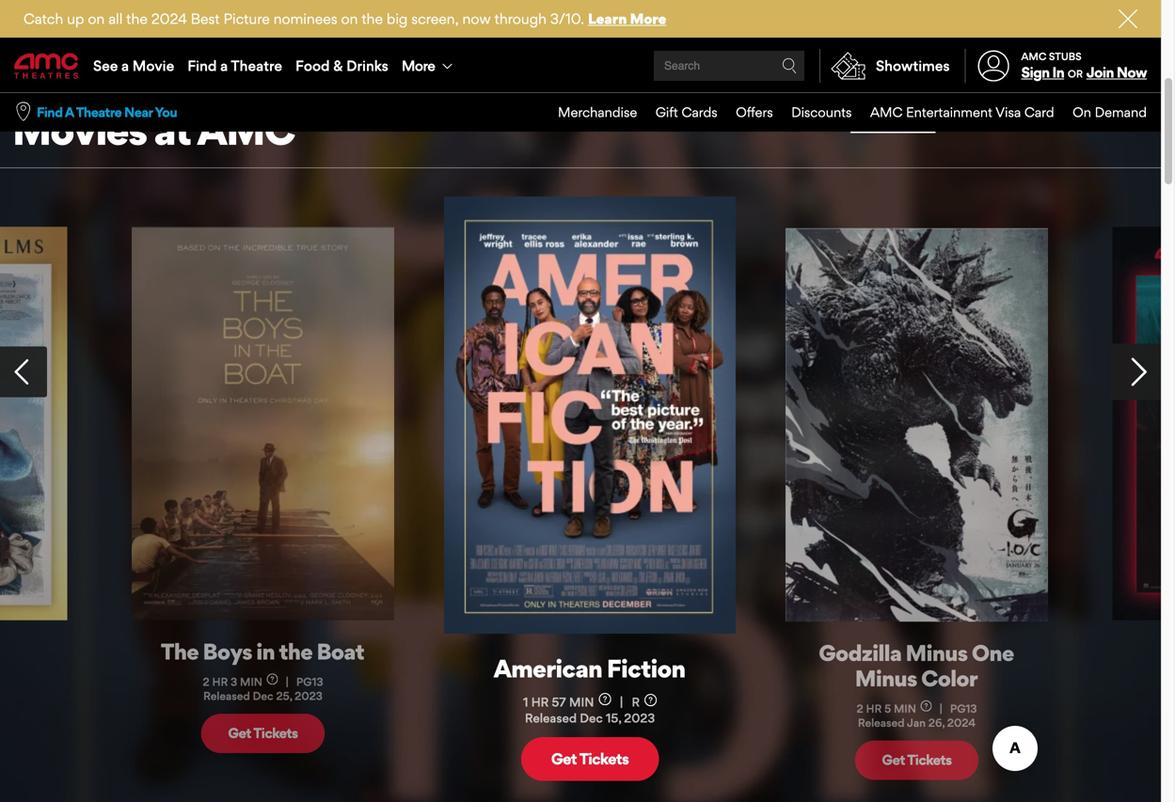 Task type: describe. For each thing, give the bounding box(es) containing it.
catch up on all the 2024 best picture nominees on the big screen, now through 3/10. learn more
[[24, 10, 667, 27]]

1 horizontal spatial released
[[525, 711, 577, 726]]

showtimes
[[876, 57, 950, 74]]

theatre for a
[[231, 57, 282, 74]]

released dec 15, 2023
[[525, 711, 655, 726]]

on for on demand link
[[1073, 104, 1092, 121]]

in
[[1053, 64, 1064, 81]]

&
[[333, 57, 343, 74]]

1 hr 57 min
[[523, 695, 594, 710]]

1
[[523, 695, 528, 710]]

2 on from the left
[[341, 10, 358, 27]]

tickets for boys
[[253, 725, 298, 742]]

on for on demand button
[[1054, 109, 1075, 128]]

discounts
[[791, 104, 852, 121]]

26,
[[929, 717, 945, 730]]

see a movie
[[93, 57, 174, 74]]

gift
[[656, 104, 678, 121]]

0 horizontal spatial the
[[126, 10, 148, 27]]

movie poster for american fiction image
[[444, 196, 736, 634]]

learn more link
[[588, 10, 667, 27]]

boys
[[203, 638, 252, 665]]

join
[[1087, 64, 1114, 81]]

2 hr 3 min button
[[203, 674, 278, 689]]

close this dialog image
[[1128, 745, 1147, 764]]

sign in or join amc stubs element
[[965, 40, 1147, 92]]

card
[[1025, 104, 1054, 121]]

get tickets for fiction
[[551, 750, 629, 769]]

2024 inside pg13 released jan 26, 2024
[[947, 717, 976, 730]]

sign
[[1022, 64, 1050, 81]]

big
[[387, 10, 408, 27]]

pg13 released dec 25, 2023
[[203, 675, 323, 703]]

godzilla
[[819, 640, 902, 667]]

get tickets for minus
[[882, 752, 952, 769]]

submit search icon image
[[782, 58, 797, 73]]

hr for american
[[531, 695, 549, 710]]

offers link
[[718, 93, 773, 132]]

0 horizontal spatial amc
[[197, 105, 294, 155]]

pg13 for boat
[[296, 675, 323, 689]]

get tickets for boys
[[228, 725, 298, 742]]

2023 inside pg13 released dec 25, 2023
[[295, 690, 323, 703]]

tickets for minus
[[907, 752, 952, 769]]

american fiction
[[494, 654, 685, 684]]

now inside button
[[851, 109, 883, 128]]

min for fiction
[[569, 695, 594, 710]]

1 on from the left
[[88, 10, 105, 27]]

american fiction link
[[465, 654, 714, 684]]

3
[[231, 675, 237, 689]]

color
[[921, 665, 978, 692]]

0 horizontal spatial 2024
[[151, 10, 187, 27]]

see a movie link
[[87, 40, 181, 92]]

screen,
[[411, 10, 459, 27]]

amc for sign
[[1022, 50, 1047, 62]]

amc entertainment visa card link
[[852, 93, 1054, 132]]

all
[[108, 10, 123, 27]]

food
[[295, 57, 330, 74]]

user profile image
[[967, 50, 1020, 81]]

2 horizontal spatial the
[[362, 10, 383, 27]]

15,
[[606, 711, 621, 726]]

merchandise
[[558, 104, 637, 121]]

movie poster for godzilla minus one minus color image
[[786, 228, 1048, 622]]

now playing button
[[849, 106, 938, 131]]

offers
[[736, 104, 773, 121]]

amc stubs sign in or join now
[[1022, 50, 1147, 81]]

near
[[124, 104, 153, 121]]

released for the
[[203, 690, 250, 703]]

more button
[[395, 40, 463, 92]]

more information about image for minus
[[921, 701, 932, 712]]

get tickets link for fiction
[[521, 738, 659, 782]]

movie
[[132, 57, 174, 74]]

menu containing merchandise
[[540, 93, 1147, 132]]

gift cards link
[[637, 93, 718, 132]]

theatre for a
[[76, 104, 122, 121]]

57
[[552, 695, 566, 710]]

godzilla minus one minus color link
[[805, 640, 1028, 692]]

5
[[885, 702, 891, 716]]

in
[[256, 638, 275, 665]]

fiction
[[607, 654, 685, 684]]

minus left one in the bottom of the page
[[906, 640, 968, 667]]

movies at amc
[[12, 105, 294, 155]]

picture
[[223, 10, 270, 27]]

movies
[[12, 105, 147, 155]]

find a theatre near you button
[[37, 103, 177, 122]]

showtimes link
[[820, 49, 950, 83]]

get for minus
[[882, 752, 905, 769]]

playing
[[886, 109, 936, 128]]

hr for godzilla
[[866, 702, 882, 716]]

join now button
[[1087, 64, 1147, 81]]

through
[[495, 10, 547, 27]]

3/10.
[[550, 10, 584, 27]]

or
[[1068, 68, 1083, 80]]

visa
[[996, 104, 1021, 121]]

see
[[93, 57, 118, 74]]

1 horizontal spatial more
[[630, 10, 667, 27]]

the boys in the boat link
[[151, 638, 374, 665]]

a
[[65, 104, 74, 121]]

drinks
[[346, 57, 389, 74]]

gift cards
[[656, 104, 718, 121]]

find for find a theatre
[[187, 57, 217, 74]]

on demand for on demand link
[[1073, 104, 1147, 121]]

stubs
[[1049, 50, 1082, 62]]

discounts link
[[773, 93, 852, 132]]



Task type: locate. For each thing, give the bounding box(es) containing it.
dec left 25,
[[253, 690, 274, 703]]

a down the picture
[[220, 57, 228, 74]]

on demand button
[[1053, 106, 1138, 131]]

a inside find a theatre 'link'
[[220, 57, 228, 74]]

amc inside amc stubs sign in or join now
[[1022, 50, 1047, 62]]

2 horizontal spatial get
[[882, 752, 905, 769]]

on demand link
[[1054, 93, 1147, 132]]

2 horizontal spatial get tickets
[[882, 752, 952, 769]]

the right all
[[126, 10, 148, 27]]

get for boys
[[228, 725, 251, 742]]

1 vertical spatial find
[[37, 104, 63, 121]]

more information about image inside 2 hr 5 min button
[[921, 701, 932, 712]]

get tickets link for boys
[[201, 714, 325, 753]]

0 vertical spatial menu
[[0, 40, 1161, 92]]

demand inside button
[[1078, 109, 1136, 128]]

a
[[121, 57, 129, 74], [220, 57, 228, 74]]

now
[[463, 10, 491, 27]]

the boys in the boat
[[161, 638, 364, 665]]

search the AMC website text field
[[662, 59, 782, 73]]

get tickets link down 'jan'
[[855, 741, 979, 780]]

more information about image up 15,
[[599, 693, 611, 706]]

entertainment
[[906, 104, 993, 121]]

min right the 5
[[894, 702, 917, 716]]

more information about image up 'jan'
[[921, 701, 932, 712]]

1 horizontal spatial a
[[220, 57, 228, 74]]

2024
[[151, 10, 187, 27], [947, 717, 976, 730]]

hr for the
[[212, 675, 228, 689]]

on demand inside button
[[1054, 109, 1136, 128]]

get down pg13 released dec 25, 2023
[[228, 725, 251, 742]]

now inside amc stubs sign in or join now
[[1117, 64, 1147, 81]]

get tickets link for minus
[[855, 741, 979, 780]]

released down 2 hr 3 min
[[203, 690, 250, 703]]

1 horizontal spatial get
[[551, 750, 577, 769]]

get down pg13 released jan 26, 2024
[[882, 752, 905, 769]]

find a theatre near you
[[37, 104, 177, 121]]

hr left the 5
[[866, 702, 882, 716]]

r button
[[632, 695, 657, 710]]

on demand for on demand button
[[1054, 109, 1136, 128]]

0 vertical spatial theatre
[[231, 57, 282, 74]]

get tickets down released dec 15, 2023
[[551, 750, 629, 769]]

now playing
[[851, 109, 936, 128]]

1 horizontal spatial now
[[1117, 64, 1147, 81]]

find for find a theatre near you
[[37, 104, 63, 121]]

1 horizontal spatial tickets
[[579, 750, 629, 769]]

2 left the 5
[[857, 702, 864, 716]]

on demand down join now button
[[1073, 104, 1147, 121]]

0 horizontal spatial on
[[88, 10, 105, 27]]

1 horizontal spatial 2024
[[947, 717, 976, 730]]

find inside 'link'
[[187, 57, 217, 74]]

pg13 inside pg13 released jan 26, 2024
[[950, 702, 977, 716]]

min inside button
[[894, 702, 917, 716]]

more information about image for fiction
[[599, 693, 611, 706]]

demand for on demand link
[[1095, 104, 1147, 121]]

menu containing more
[[0, 40, 1161, 92]]

0 vertical spatial more
[[630, 10, 667, 27]]

2023 right 25,
[[295, 690, 323, 703]]

more down the screen,
[[402, 57, 435, 74]]

get for fiction
[[551, 750, 577, 769]]

released for godzilla
[[858, 717, 905, 730]]

the right the in
[[279, 638, 313, 665]]

at
[[154, 105, 191, 155]]

0 horizontal spatial get
[[228, 725, 251, 742]]

amc down find a theatre 'link'
[[197, 105, 294, 155]]

jan
[[907, 717, 926, 730]]

more
[[630, 10, 667, 27], [402, 57, 435, 74]]

coming
[[949, 109, 1003, 128]]

2 horizontal spatial released
[[858, 717, 905, 730]]

movie poster for night swim image
[[1113, 227, 1175, 621]]

more information about image up 25,
[[267, 674, 278, 685]]

2 hr 5 min
[[857, 702, 917, 716]]

tickets down 15,
[[579, 750, 629, 769]]

showtimes image
[[821, 49, 876, 83]]

find
[[187, 57, 217, 74], [37, 104, 63, 121]]

0 vertical spatial now
[[1117, 64, 1147, 81]]

theatre down the picture
[[231, 57, 282, 74]]

2 horizontal spatial tickets
[[907, 752, 952, 769]]

1 a from the left
[[121, 57, 129, 74]]

get tickets link down 25,
[[201, 714, 325, 753]]

find a theatre
[[187, 57, 282, 74]]

1 horizontal spatial 2
[[857, 702, 864, 716]]

min right 3
[[240, 675, 263, 689]]

demand for on demand button
[[1078, 109, 1136, 128]]

2 horizontal spatial hr
[[866, 702, 882, 716]]

tickets down 26,
[[907, 752, 952, 769]]

0 horizontal spatial find
[[37, 104, 63, 121]]

0 vertical spatial pg13
[[296, 675, 323, 689]]

theatre right a
[[76, 104, 122, 121]]

sign in button
[[1022, 64, 1064, 81]]

1 horizontal spatial theatre
[[231, 57, 282, 74]]

2 for the
[[203, 675, 210, 689]]

released inside pg13 released jan 26, 2024
[[858, 717, 905, 730]]

0 horizontal spatial get tickets
[[228, 725, 298, 742]]

min up released dec 15, 2023
[[569, 695, 594, 710]]

amc inside amc entertainment visa card link
[[870, 104, 903, 121]]

min for boys
[[240, 675, 263, 689]]

1 vertical spatial menu
[[540, 93, 1147, 132]]

0 horizontal spatial pg13
[[296, 675, 323, 689]]

more information about image
[[267, 674, 278, 685], [599, 693, 611, 706], [921, 701, 932, 712]]

dec
[[253, 690, 274, 703], [580, 711, 603, 726]]

more right the learn
[[630, 10, 667, 27]]

1 vertical spatial 2024
[[947, 717, 976, 730]]

1 horizontal spatial get tickets
[[551, 750, 629, 769]]

amc entertainment visa card
[[870, 104, 1054, 121]]

menu up merchandise link
[[0, 40, 1161, 92]]

dec inside pg13 released dec 25, 2023
[[253, 690, 274, 703]]

1 horizontal spatial more information about image
[[599, 693, 611, 706]]

hr inside button
[[866, 702, 882, 716]]

boat
[[317, 638, 364, 665]]

a right see
[[121, 57, 129, 74]]

1 horizontal spatial min
[[569, 695, 594, 710]]

demand
[[1095, 104, 1147, 121], [1078, 109, 1136, 128]]

0 vertical spatial 2023
[[295, 690, 323, 703]]

a inside see a movie link
[[121, 57, 129, 74]]

one
[[972, 640, 1014, 667]]

pg13 down the color
[[950, 702, 977, 716]]

1 vertical spatial pg13
[[950, 702, 977, 716]]

merchandise link
[[540, 93, 637, 132]]

minus up the 2 hr 5 min
[[855, 665, 917, 692]]

amc
[[1022, 50, 1047, 62], [870, 104, 903, 121], [197, 105, 294, 155]]

0 vertical spatial find
[[187, 57, 217, 74]]

2023 down r
[[624, 711, 655, 726]]

movie poster for poor things image
[[0, 227, 67, 621]]

1 vertical spatial 2
[[857, 702, 864, 716]]

1 vertical spatial now
[[851, 109, 883, 128]]

1 vertical spatial theatre
[[76, 104, 122, 121]]

pg13 down boat
[[296, 675, 323, 689]]

nominees
[[274, 10, 337, 27]]

the left big
[[362, 10, 383, 27]]

amc logo image
[[14, 53, 80, 79], [14, 53, 80, 79]]

1 horizontal spatial on
[[341, 10, 358, 27]]

2 horizontal spatial min
[[894, 702, 917, 716]]

tickets down 25,
[[253, 725, 298, 742]]

up
[[67, 10, 84, 27]]

get down released dec 15, 2023
[[551, 750, 577, 769]]

get tickets down 'jan'
[[882, 752, 952, 769]]

on down or
[[1073, 104, 1092, 121]]

soon
[[1006, 109, 1041, 128]]

2 left 3
[[203, 675, 210, 689]]

2024 right 26,
[[947, 717, 976, 730]]

1 horizontal spatial find
[[187, 57, 217, 74]]

on inside button
[[1054, 109, 1075, 128]]

2 inside button
[[203, 675, 210, 689]]

hr
[[212, 675, 228, 689], [531, 695, 549, 710], [866, 702, 882, 716]]

0 horizontal spatial hr
[[212, 675, 228, 689]]

1 horizontal spatial amc
[[870, 104, 903, 121]]

1 vertical spatial dec
[[580, 711, 603, 726]]

2 a from the left
[[220, 57, 228, 74]]

get tickets link down released dec 15, 2023
[[521, 738, 659, 782]]

cards
[[682, 104, 718, 121]]

1 hr 57 min button
[[523, 693, 611, 710]]

1 horizontal spatial get tickets link
[[521, 738, 659, 782]]

0 horizontal spatial now
[[851, 109, 883, 128]]

coming soon
[[949, 109, 1041, 128]]

r
[[632, 695, 640, 710]]

a for movie
[[121, 57, 129, 74]]

0 horizontal spatial 2
[[203, 675, 210, 689]]

hr right 1
[[531, 695, 549, 710]]

2 horizontal spatial amc
[[1022, 50, 1047, 62]]

on right soon on the top right of page
[[1054, 109, 1075, 128]]

on
[[88, 10, 105, 27], [341, 10, 358, 27]]

0 horizontal spatial more information about image
[[267, 674, 278, 685]]

0 horizontal spatial dec
[[253, 690, 274, 703]]

demand down join now button
[[1095, 104, 1147, 121]]

2 horizontal spatial more information about image
[[921, 701, 932, 712]]

pg13 for color
[[950, 702, 977, 716]]

hr left 3
[[212, 675, 228, 689]]

catch
[[24, 10, 63, 27]]

on right "nominees"
[[341, 10, 358, 27]]

min for minus
[[894, 702, 917, 716]]

released inside pg13 released dec 25, 2023
[[203, 690, 250, 703]]

2 horizontal spatial get tickets link
[[855, 741, 979, 780]]

0 vertical spatial 2024
[[151, 10, 187, 27]]

learn
[[588, 10, 627, 27]]

best
[[191, 10, 220, 27]]

on
[[1073, 104, 1092, 121], [1054, 109, 1075, 128]]

get tickets down 25,
[[228, 725, 298, 742]]

amc down showtimes link
[[870, 104, 903, 121]]

find down best
[[187, 57, 217, 74]]

you
[[155, 104, 177, 121]]

0 horizontal spatial a
[[121, 57, 129, 74]]

amc up sign
[[1022, 50, 1047, 62]]

tickets for fiction
[[579, 750, 629, 769]]

pg13 released jan 26, 2024
[[858, 702, 977, 730]]

theatre inside button
[[76, 104, 122, 121]]

0 horizontal spatial 2023
[[295, 690, 323, 703]]

movie poster for the boys in the boat image
[[132, 227, 394, 621]]

1 horizontal spatial 2023
[[624, 711, 655, 726]]

a for theatre
[[220, 57, 228, 74]]

food & drinks link
[[289, 40, 395, 92]]

now
[[1117, 64, 1147, 81], [851, 109, 883, 128]]

scream unseen image
[[0, 0, 1161, 12]]

1 horizontal spatial the
[[279, 638, 313, 665]]

american
[[494, 654, 602, 684]]

the
[[126, 10, 148, 27], [362, 10, 383, 27], [279, 638, 313, 665]]

0 horizontal spatial min
[[240, 675, 263, 689]]

0 horizontal spatial get tickets link
[[201, 714, 325, 753]]

find left a
[[37, 104, 63, 121]]

2024 left best
[[151, 10, 187, 27]]

1 horizontal spatial pg13
[[950, 702, 977, 716]]

find inside button
[[37, 104, 63, 121]]

menu down showtimes image
[[540, 93, 1147, 132]]

1 horizontal spatial dec
[[580, 711, 603, 726]]

menu
[[0, 40, 1161, 92], [540, 93, 1147, 132]]

on demand
[[1073, 104, 1147, 121], [1054, 109, 1136, 128]]

on left all
[[88, 10, 105, 27]]

on demand down join
[[1054, 109, 1136, 128]]

0 horizontal spatial theatre
[[76, 104, 122, 121]]

2 inside button
[[857, 702, 864, 716]]

25,
[[276, 690, 292, 703]]

food & drinks
[[295, 57, 389, 74]]

0 vertical spatial dec
[[253, 690, 274, 703]]

released down the 2 hr 5 min
[[858, 717, 905, 730]]

2 for godzilla
[[857, 702, 864, 716]]

more information about image
[[645, 695, 657, 707]]

more inside "button"
[[402, 57, 435, 74]]

0 horizontal spatial tickets
[[253, 725, 298, 742]]

1 horizontal spatial hr
[[531, 695, 549, 710]]

amc for visa
[[870, 104, 903, 121]]

find a theatre link
[[181, 40, 289, 92]]

the
[[161, 638, 199, 665]]

now right join
[[1117, 64, 1147, 81]]

1 vertical spatial 2023
[[624, 711, 655, 726]]

pg13 inside pg13 released dec 25, 2023
[[296, 675, 323, 689]]

demand down join
[[1078, 109, 1136, 128]]

released
[[203, 690, 250, 703], [525, 711, 577, 726], [858, 717, 905, 730]]

0 horizontal spatial released
[[203, 690, 250, 703]]

more information about image for boys
[[267, 674, 278, 685]]

more information about image inside 2 hr 3 min button
[[267, 674, 278, 685]]

2 hr 5 min button
[[857, 701, 932, 716]]

minus
[[906, 640, 968, 667], [855, 665, 917, 692]]

0 vertical spatial 2
[[203, 675, 210, 689]]

more information about image inside 1 hr 57 min button
[[599, 693, 611, 706]]

now left playing
[[851, 109, 883, 128]]

2 hr 3 min
[[203, 675, 263, 689]]

1 vertical spatial more
[[402, 57, 435, 74]]

theatre inside 'link'
[[231, 57, 282, 74]]

dec left 15,
[[580, 711, 603, 726]]

get tickets
[[228, 725, 298, 742], [551, 750, 629, 769], [882, 752, 952, 769]]

released down '1 hr 57 min'
[[525, 711, 577, 726]]

theatre
[[231, 57, 282, 74], [76, 104, 122, 121]]

godzilla minus one minus color
[[819, 640, 1014, 692]]

0 horizontal spatial more
[[402, 57, 435, 74]]

coming soon button
[[947, 106, 1043, 131]]



Task type: vqa. For each thing, say whether or not it's contained in the screenshot.
'of' corresponding to All of Us Strangers
no



